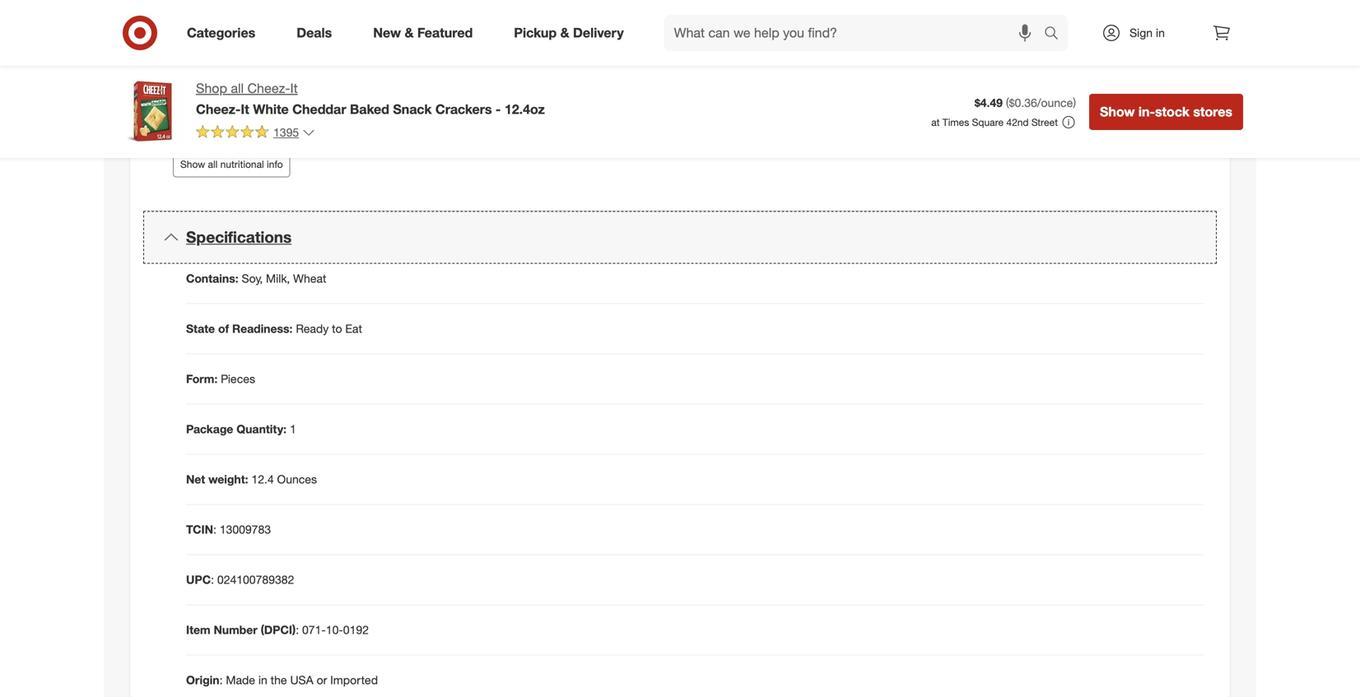 Task type: vqa. For each thing, say whether or not it's contained in the screenshot.
0192
yes



Task type: describe. For each thing, give the bounding box(es) containing it.
snack
[[393, 101, 432, 117]]

usa
[[290, 673, 313, 687]]

categories link
[[173, 15, 276, 51]]

shop
[[196, 80, 227, 96]]

show all nutritional info button
[[173, 151, 290, 177]]

form: pieces
[[186, 372, 255, 386]]

$4.49
[[975, 96, 1003, 110]]

grm for total sugars 0 grm
[[287, 112, 311, 128]]

total sugars 0 grm
[[198, 112, 311, 128]]

18
[[322, 53, 337, 69]]

total for total sugars
[[198, 112, 228, 128]]

1 for quantity:
[[290, 422, 296, 436]]

show for show in-stock stores
[[1100, 104, 1135, 120]]

tcin : 13009783
[[186, 522, 271, 537]]

search button
[[1037, 15, 1076, 54]]

to
[[332, 322, 342, 336]]

stock
[[1155, 104, 1190, 120]]

12.4
[[251, 472, 274, 487]]

shop all cheez-it cheez-it white cheddar baked snack crackers - 12.4oz
[[196, 80, 545, 117]]

at times square 42nd street
[[931, 116, 1058, 128]]

weight:
[[208, 472, 248, 487]]

contains: soy, milk, wheat
[[186, 271, 326, 286]]

071-
[[302, 623, 326, 637]]

form:
[[186, 372, 218, 386]]

-
[[496, 101, 501, 117]]

024100789382
[[217, 573, 294, 587]]

13009783
[[220, 522, 271, 537]]

contains:
[[186, 271, 238, 286]]

deals link
[[283, 15, 353, 51]]

net
[[186, 472, 205, 487]]

sign
[[1130, 26, 1153, 40]]

: for made
[[219, 673, 223, 687]]

$4.49 ( $0.36 /ounce )
[[975, 96, 1076, 110]]

quantity:
[[236, 422, 287, 436]]

new
[[373, 25, 401, 41]]

sodium 210
[[198, 24, 272, 40]]

ounces
[[277, 472, 317, 487]]

upc
[[186, 573, 211, 587]]

show for show all nutritional info
[[180, 158, 205, 171]]

at
[[931, 116, 940, 128]]

& for new
[[405, 25, 414, 41]]

0 vertical spatial cheez-
[[247, 80, 290, 96]]

delivery
[[573, 25, 624, 41]]

fiber
[[248, 83, 280, 99]]

210
[[250, 24, 272, 40]]

baked
[[350, 101, 389, 117]]

pickup & delivery link
[[500, 15, 644, 51]]

: left 071-
[[296, 623, 299, 637]]

categories
[[187, 25, 255, 41]]

new & featured link
[[359, 15, 493, 51]]

sign in link
[[1088, 15, 1191, 51]]

package quantity: 1
[[186, 422, 296, 436]]

1 horizontal spatial in
[[1156, 26, 1165, 40]]

)
[[1073, 96, 1076, 110]]

specifications
[[186, 228, 292, 247]]

all for show
[[208, 158, 218, 171]]

net weight: 12.4 ounces
[[186, 472, 317, 487]]

or
[[317, 673, 327, 687]]

pieces
[[221, 372, 255, 386]]

crackers
[[435, 101, 492, 117]]

street
[[1032, 116, 1058, 128]]

ready
[[296, 322, 329, 336]]

state
[[186, 322, 215, 336]]

specifications button
[[143, 211, 1217, 264]]

sign in
[[1130, 26, 1165, 40]]

pickup & delivery
[[514, 25, 624, 41]]

soy,
[[242, 271, 263, 286]]

& for pickup
[[560, 25, 569, 41]]

item
[[186, 623, 210, 637]]

dietary
[[198, 83, 244, 99]]

42nd
[[1006, 116, 1029, 128]]

grm for total carbohydrate 18 grm
[[337, 53, 360, 69]]

0 horizontal spatial in
[[258, 673, 267, 687]]



Task type: locate. For each thing, give the bounding box(es) containing it.
made
[[226, 673, 255, 687]]

total down dietary
[[198, 112, 228, 128]]

What can we help you find? suggestions appear below search field
[[664, 15, 1048, 51]]

0 vertical spatial in
[[1156, 26, 1165, 40]]

1 vertical spatial cheez-
[[196, 101, 241, 117]]

of
[[218, 322, 229, 336]]

1 & from the left
[[405, 25, 414, 41]]

origin
[[186, 673, 219, 687]]

in left the
[[258, 673, 267, 687]]

1 vertical spatial total
[[198, 112, 228, 128]]

1 vertical spatial 1
[[290, 422, 296, 436]]

it down dietary fiber 1 grm
[[241, 101, 249, 117]]

total for total carbohydrate
[[198, 53, 228, 69]]

all inside shop all cheez-it cheez-it white cheddar baked snack crackers - 12.4oz
[[231, 80, 244, 96]]

all left nutritional
[[208, 158, 218, 171]]

sugars
[[232, 112, 276, 128]]

cheez-
[[247, 80, 290, 96], [196, 101, 241, 117]]

0 vertical spatial it
[[290, 80, 298, 96]]

: left made
[[219, 673, 223, 687]]

all right shop
[[231, 80, 244, 96]]

show left in- in the top of the page
[[1100, 104, 1135, 120]]

: for 024100789382
[[211, 573, 214, 587]]

2 total from the top
[[198, 112, 228, 128]]

1 vertical spatial all
[[208, 158, 218, 171]]

1 right fiber
[[283, 83, 291, 99]]

0 vertical spatial total
[[198, 53, 228, 69]]

pickup
[[514, 25, 557, 41]]

0 vertical spatial grm
[[337, 53, 360, 69]]

1 horizontal spatial it
[[290, 80, 298, 96]]

show in-stock stores button
[[1089, 94, 1243, 130]]

2 & from the left
[[560, 25, 569, 41]]

0 horizontal spatial all
[[208, 158, 218, 171]]

0%
[[642, 142, 662, 158]]

dietary fiber 1 grm
[[198, 83, 314, 99]]

times
[[943, 116, 969, 128]]

it
[[290, 80, 298, 96], [241, 101, 249, 117]]

:
[[213, 522, 216, 537], [211, 573, 214, 587], [296, 623, 299, 637], [219, 673, 223, 687]]

white
[[253, 101, 289, 117]]

in right sign
[[1156, 26, 1165, 40]]

nutritional
[[220, 158, 264, 171]]

item number (dpci) : 071-10-0192
[[186, 623, 369, 637]]

origin : made in the usa or imported
[[186, 673, 378, 687]]

show in-stock stores
[[1100, 104, 1233, 120]]

&
[[405, 25, 414, 41], [560, 25, 569, 41]]

in-
[[1139, 104, 1155, 120]]

imported
[[330, 673, 378, 687]]

all inside button
[[208, 158, 218, 171]]

& right pickup
[[560, 25, 569, 41]]

0 vertical spatial 1
[[283, 83, 291, 99]]

1 horizontal spatial all
[[231, 80, 244, 96]]

cheddar
[[292, 101, 346, 117]]

cheez- down dietary
[[196, 101, 241, 117]]

readiness:
[[232, 322, 293, 336]]

1 total from the top
[[198, 53, 228, 69]]

total up shop
[[198, 53, 228, 69]]

1395 link
[[196, 124, 315, 143]]

package
[[186, 422, 233, 436]]

(dpci)
[[261, 623, 296, 637]]

milk,
[[266, 271, 290, 286]]

10-
[[326, 623, 343, 637]]

all for shop
[[231, 80, 244, 96]]

0192
[[343, 623, 369, 637]]

cheez- up white
[[247, 80, 290, 96]]

: for 13009783
[[213, 522, 216, 537]]

1 right quantity:
[[290, 422, 296, 436]]

eat
[[345, 322, 362, 336]]

7%
[[642, 53, 662, 69]]

12.4oz
[[505, 101, 545, 117]]

upc : 024100789382
[[186, 573, 294, 587]]

1 vertical spatial grm
[[291, 83, 314, 99]]

& right the new at the left top of page
[[405, 25, 414, 41]]

(
[[1006, 96, 1009, 110]]

featured
[[417, 25, 473, 41]]

2 vertical spatial grm
[[287, 112, 311, 128]]

1 horizontal spatial show
[[1100, 104, 1135, 120]]

info
[[267, 158, 283, 171]]

0
[[280, 112, 287, 128]]

0 horizontal spatial &
[[405, 25, 414, 41]]

1 horizontal spatial cheez-
[[247, 80, 290, 96]]

stores
[[1193, 104, 1233, 120]]

total carbohydrate 18 grm
[[198, 53, 360, 69]]

: left 024100789382
[[211, 573, 214, 587]]

show left nutritional
[[180, 158, 205, 171]]

tcin
[[186, 522, 213, 537]]

the
[[271, 673, 287, 687]]

1395
[[273, 125, 299, 139]]

0 horizontal spatial show
[[180, 158, 205, 171]]

show inside button
[[1100, 104, 1135, 120]]

1 vertical spatial show
[[180, 158, 205, 171]]

0 horizontal spatial cheez-
[[196, 101, 241, 117]]

: left the 13009783
[[213, 522, 216, 537]]

it right fiber
[[290, 80, 298, 96]]

carbohydrate
[[232, 53, 318, 69]]

square
[[972, 116, 1004, 128]]

image of cheez-it white cheddar baked snack crackers - 12.4oz image
[[117, 79, 183, 145]]

grm for dietary fiber 1 grm
[[291, 83, 314, 99]]

search
[[1037, 26, 1076, 42]]

sodium
[[198, 24, 246, 40]]

$0.36
[[1009, 96, 1037, 110]]

new & featured
[[373, 25, 473, 41]]

/ounce
[[1037, 96, 1073, 110]]

number
[[214, 623, 257, 637]]

0 vertical spatial show
[[1100, 104, 1135, 120]]

0 horizontal spatial it
[[241, 101, 249, 117]]

in
[[1156, 26, 1165, 40], [258, 673, 267, 687]]

0 vertical spatial all
[[231, 80, 244, 96]]

show all nutritional info
[[180, 158, 283, 171]]

deals
[[297, 25, 332, 41]]

all
[[231, 80, 244, 96], [208, 158, 218, 171]]

1 horizontal spatial &
[[560, 25, 569, 41]]

wheat
[[293, 271, 326, 286]]

total
[[198, 53, 228, 69], [198, 112, 228, 128]]

1 vertical spatial it
[[241, 101, 249, 117]]

1 for fiber
[[283, 83, 291, 99]]

1 vertical spatial in
[[258, 673, 267, 687]]

1
[[283, 83, 291, 99], [290, 422, 296, 436]]

grm
[[337, 53, 360, 69], [291, 83, 314, 99], [287, 112, 311, 128]]

show inside button
[[180, 158, 205, 171]]



